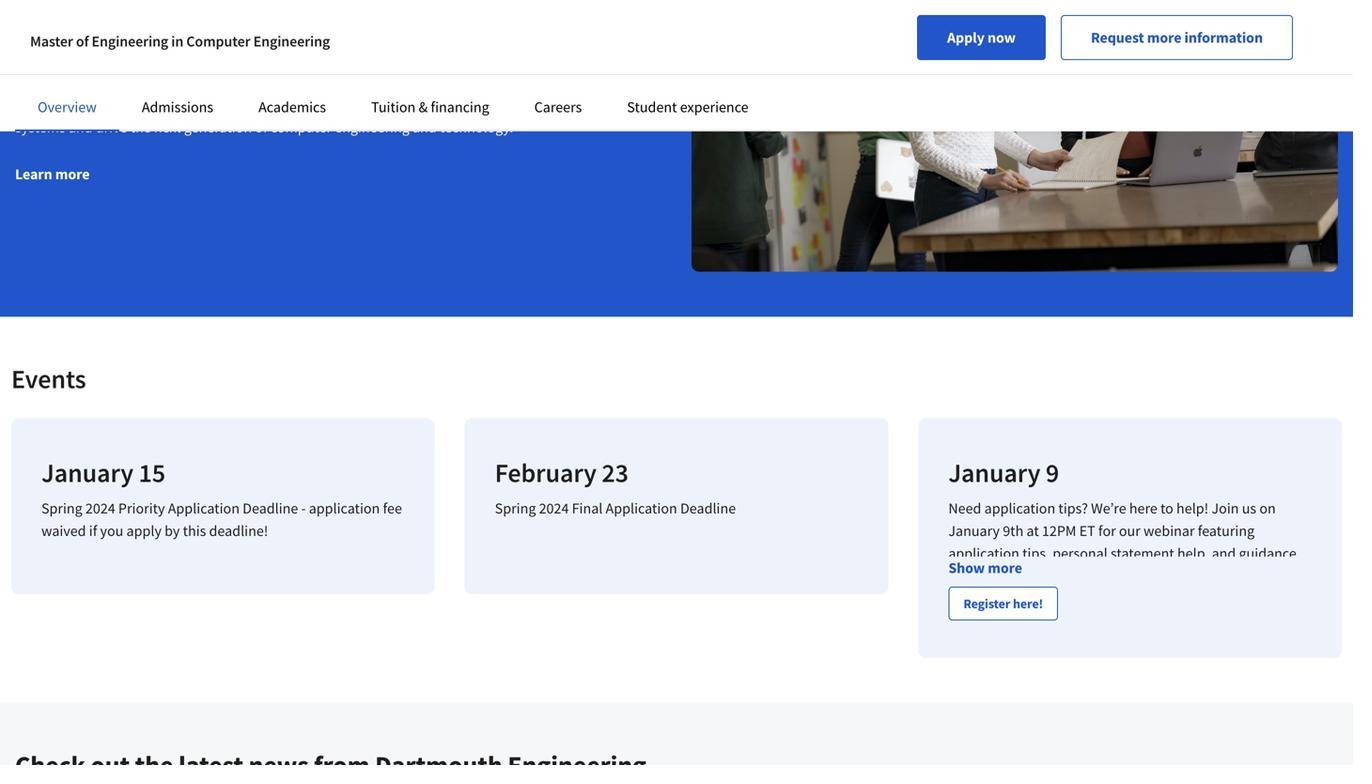 Task type: locate. For each thing, give the bounding box(es) containing it.
1 horizontal spatial systems
[[82, 26, 132, 44]]

when
[[1193, 725, 1228, 744]]

1 horizontal spatial by
[[358, 73, 374, 91]]

you
[[223, 3, 246, 22], [206, 95, 229, 114], [100, 522, 123, 541], [1231, 725, 1254, 744]]

15th.
[[1046, 748, 1078, 766]]

1 horizontal spatial application
[[606, 500, 677, 518]]

scoop
[[1274, 567, 1311, 586]]

of down academics
[[255, 118, 267, 136]]

ask
[[1156, 657, 1177, 676]]

master
[[30, 32, 73, 51], [1021, 612, 1063, 631]]

a left strong
[[1066, 590, 1074, 609]]

0 horizontal spatial spring
[[41, 500, 82, 518]]

tuition & financing link
[[371, 98, 489, 117]]

to left ask
[[1140, 657, 1153, 676]]

by
[[358, 73, 374, 91], [165, 522, 180, 541]]

2 horizontal spatial how
[[1267, 680, 1294, 699]]

0 vertical spatial will
[[249, 3, 271, 22]]

for right et
[[1098, 522, 1116, 541]]

0 horizontal spatial personal
[[1053, 545, 1108, 563]]

personal down ask
[[1139, 680, 1194, 699]]

2 vertical spatial how
[[1267, 680, 1294, 699]]

0 vertical spatial letters
[[1016, 567, 1056, 586]]

1 horizontal spatial computer
[[1174, 612, 1238, 631]]

a
[[332, 26, 340, 44], [377, 73, 384, 91], [1066, 590, 1074, 609], [1243, 702, 1251, 721]]

2 2024 from the left
[[539, 500, 569, 518]]

waived right is
[[1145, 725, 1190, 744]]

0 horizontal spatial 2024
[[85, 500, 115, 518]]

on:
[[1280, 635, 1300, 654]]

waived inside need application tips? we're here to help! join us on january 9th at 12pm et for our webinar featuring application tips, personal statement help, and guidance for getting letters of recommendation. get an inside scoop on how to prepare a strong application for the online dartmouth master of engineering in computer engineering (meng). in this live session, we will focus on: application tips, who and how to ask for letters of recommendations, acing your personal statement, how to make your application stand out, and more!  as a reminder, the application fee is waived when you submit before january 15th. so take this opportu
[[1145, 725, 1190, 744]]

necessary
[[426, 95, 489, 114]]

0 horizontal spatial will
[[123, 95, 145, 114]]

of up (meng). at the right bottom of page
[[1066, 612, 1078, 631]]

spring inside spring 2024 priority application deadline - application fee waived if you apply by this deadline!
[[41, 500, 82, 518]]

2 horizontal spatial in
[[1159, 612, 1171, 631]]

0 horizontal spatial more
[[55, 165, 90, 183]]

1 deadline from the left
[[243, 500, 298, 518]]

so
[[1081, 748, 1098, 766]]

15
[[139, 457, 165, 490]]

2024 left final at the left
[[539, 500, 569, 518]]

application down acing
[[1018, 702, 1089, 721]]

more up register here! button
[[988, 559, 1022, 578]]

the inside in this graduate degree program, you will learn to engineer the sensing and computing components of intelligent systems through nine courses including a capstone.
[[384, 3, 404, 22]]

on down show
[[948, 590, 965, 609]]

join
[[1212, 500, 1239, 518]]

faculty
[[501, 73, 543, 91]]

january 9
[[948, 457, 1059, 490]]

how
[[968, 590, 995, 609], [1110, 657, 1137, 676], [1267, 680, 1294, 699]]

register
[[963, 596, 1010, 613]]

more right learn
[[55, 165, 90, 183]]

learn
[[15, 165, 52, 183]]

personal
[[1053, 545, 1108, 563], [1139, 680, 1194, 699]]

the up the capstone.
[[384, 3, 404, 22]]

1 vertical spatial master
[[1021, 612, 1063, 631]]

our
[[1119, 522, 1141, 541]]

fee right -
[[383, 500, 402, 518]]

of up with
[[546, 73, 559, 91]]

you inside this expertly-curated curriculum, designed and taught by a cross-disciplinary faculty of academics and industry leaders, will immerse you in the knowledge and skill sets necessary to work with intelligent systems and drive the next generation of computer engineering and technology.
[[206, 95, 229, 114]]

for left getting at the bottom right of page
[[948, 567, 966, 586]]

priority
[[118, 500, 165, 518]]

will down the curated
[[123, 95, 145, 114]]

in up session,
[[1159, 612, 1171, 631]]

1 vertical spatial systems
[[15, 118, 65, 136]]

letters up prepare
[[1016, 567, 1056, 586]]

0 vertical spatial waived
[[41, 522, 86, 541]]

information
[[1184, 28, 1263, 47]]

an
[[1214, 567, 1230, 586]]

more right request
[[1147, 28, 1182, 47]]

letters up statement, at the right bottom of page
[[1201, 657, 1241, 676]]

1 horizontal spatial spring
[[495, 500, 536, 518]]

1 vertical spatial computer
[[1174, 612, 1238, 631]]

0 vertical spatial in
[[15, 3, 27, 22]]

deadline!
[[209, 522, 268, 541]]

this
[[30, 3, 53, 22], [183, 522, 206, 541], [1093, 635, 1116, 654], [1131, 748, 1154, 766]]

for
[[1098, 522, 1116, 541], [948, 567, 966, 586], [1194, 590, 1211, 609], [1180, 657, 1198, 676]]

1 vertical spatial your
[[986, 702, 1015, 721]]

0 vertical spatial on
[[1259, 500, 1276, 518]]

stand
[[1092, 702, 1127, 721]]

master down prepare
[[1021, 612, 1063, 631]]

2 vertical spatial in
[[1159, 612, 1171, 631]]

will inside this expertly-curated curriculum, designed and taught by a cross-disciplinary faculty of academics and industry leaders, will immerse you in the knowledge and skill sets necessary to work with intelligent systems and drive the next generation of computer engineering and technology.
[[123, 95, 145, 114]]

spring for january 15
[[41, 500, 82, 518]]

letters
[[1016, 567, 1056, 586], [1201, 657, 1241, 676]]

to left work
[[492, 95, 505, 114]]

getting
[[969, 567, 1013, 586]]

online
[[1238, 590, 1278, 609]]

0 vertical spatial fee
[[383, 500, 402, 518]]

1 application from the left
[[168, 500, 240, 518]]

0 horizontal spatial intelligent
[[15, 26, 79, 44]]

1 horizontal spatial in
[[1077, 635, 1090, 654]]

show more button
[[948, 557, 1022, 580]]

the down designed
[[247, 95, 268, 114]]

you inside spring 2024 priority application deadline - application fee waived if you apply by this deadline!
[[100, 522, 123, 541]]

here
[[1129, 500, 1157, 518]]

engineering
[[92, 32, 168, 51], [253, 32, 330, 51], [1081, 612, 1156, 631], [948, 635, 1024, 654]]

1 vertical spatial in
[[1077, 635, 1090, 654]]

this left graduate
[[30, 3, 53, 22]]

courses
[[219, 26, 267, 44]]

intelligent down academics
[[573, 95, 637, 114]]

by inside spring 2024 priority application deadline - application fee waived if you apply by this deadline!
[[165, 522, 180, 541]]

0 horizontal spatial how
[[968, 590, 995, 609]]

careers link
[[534, 98, 582, 117]]

for down get
[[1194, 590, 1211, 609]]

computer up we at the bottom right
[[1174, 612, 1238, 631]]

application up 15th.
[[1036, 725, 1107, 744]]

financing
[[431, 98, 489, 117]]

spring down february
[[495, 500, 536, 518]]

you right if
[[100, 522, 123, 541]]

a down engineer
[[332, 26, 340, 44]]

1 vertical spatial will
[[123, 95, 145, 114]]

on right us
[[1259, 500, 1276, 518]]

student
[[627, 98, 677, 117]]

deadline for 23
[[680, 500, 736, 518]]

0 horizontal spatial fee
[[383, 500, 402, 518]]

9th
[[1003, 522, 1024, 541]]

now
[[988, 28, 1016, 47]]

of down focus
[[1244, 657, 1256, 676]]

application for february 23
[[606, 500, 677, 518]]

admissions link
[[142, 98, 213, 117]]

you down as on the right
[[1231, 725, 1254, 744]]

deadline
[[243, 500, 298, 518], [680, 500, 736, 518]]

1 vertical spatial personal
[[1139, 680, 1194, 699]]

if
[[89, 522, 97, 541]]

engineer
[[325, 3, 381, 22]]

computing
[[485, 3, 554, 22]]

application inside spring 2024 priority application deadline - application fee waived if you apply by this deadline!
[[168, 500, 240, 518]]

0 horizontal spatial application
[[168, 500, 240, 518]]

dartmouth
[[948, 612, 1018, 631]]

spring down january 15
[[41, 500, 82, 518]]

0 horizontal spatial in
[[15, 3, 27, 22]]

generation
[[184, 118, 252, 136]]

get
[[1190, 567, 1211, 586]]

and right the out,
[[1158, 702, 1182, 721]]

0 horizontal spatial on
[[948, 590, 965, 609]]

1 horizontal spatial personal
[[1139, 680, 1194, 699]]

tips, down (meng). at the right bottom of page
[[1022, 657, 1050, 676]]

and up knowledge
[[287, 73, 311, 91]]

in inside in this graduate degree program, you will learn to engineer the sensing and computing components of intelligent systems through nine courses including a capstone.
[[15, 3, 27, 22]]

take
[[1101, 748, 1128, 766]]

to up webinar at the bottom right of page
[[1160, 500, 1173, 518]]

capstone.
[[343, 26, 404, 44]]

in up who
[[1077, 635, 1090, 654]]

the left next
[[130, 118, 151, 136]]

a right as on the right
[[1243, 702, 1251, 721]]

systems
[[82, 26, 132, 44], [15, 118, 65, 136]]

application up 9th
[[984, 500, 1055, 518]]

0 vertical spatial more
[[1147, 28, 1182, 47]]

overview
[[38, 98, 97, 117]]

in left graduate
[[15, 3, 27, 22]]

apply
[[126, 522, 162, 541]]

this
[[15, 73, 41, 91]]

personal down et
[[1053, 545, 1108, 563]]

1 vertical spatial more
[[55, 165, 90, 183]]

to down on:
[[1297, 680, 1310, 699]]

this inside spring 2024 priority application deadline - application fee waived if you apply by this deadline!
[[183, 522, 206, 541]]

intelligent down graduate
[[15, 26, 79, 44]]

expertly-
[[44, 73, 100, 91]]

your down recommendations, on the right of page
[[986, 702, 1015, 721]]

how down live
[[1110, 657, 1137, 676]]

1 horizontal spatial in
[[232, 95, 244, 114]]

systems inside in this graduate degree program, you will learn to engineer the sensing and computing components of intelligent systems through nine courses including a capstone.
[[82, 26, 132, 44]]

how up submit
[[1267, 680, 1294, 699]]

1 horizontal spatial intelligent
[[573, 95, 637, 114]]

cross-
[[387, 73, 425, 91]]

1 horizontal spatial master
[[1021, 612, 1063, 631]]

application down 23
[[606, 500, 677, 518]]

0 horizontal spatial waived
[[41, 522, 86, 541]]

application up deadline!
[[168, 500, 240, 518]]

immerse
[[148, 95, 203, 114]]

0 horizontal spatial deadline
[[243, 500, 298, 518]]

will inside need application tips? we're here to help! join us on january 9th at 12pm et for our webinar featuring application tips, personal statement help, and guidance for getting letters of recommendation. get an inside scoop on how to prepare a strong application for the online dartmouth master of engineering in computer engineering (meng). in this live session, we will focus on: application tips, who and how to ask for letters of recommendations, acing your personal statement, how to make your application stand out, and more!  as a reminder, the application fee is waived when you submit before january 15th. so take this opportu
[[1218, 635, 1240, 654]]

in down designed
[[232, 95, 244, 114]]

0 horizontal spatial master
[[30, 32, 73, 51]]

1 tips, from the top
[[1022, 545, 1050, 563]]

in inside need application tips? we're here to help! join us on january 9th at 12pm et for our webinar featuring application tips, personal statement help, and guidance for getting letters of recommendation. get an inside scoop on how to prepare a strong application for the online dartmouth master of engineering in computer engineering (meng). in this live session, we will focus on: application tips, who and how to ask for letters of recommendations, acing your personal statement, how to make your application stand out, and more!  as a reminder, the application fee is waived when you submit before january 15th. so take this opportu
[[1077, 635, 1090, 654]]

2024 up if
[[85, 500, 115, 518]]

fee left is
[[1110, 725, 1129, 744]]

your up stand
[[1107, 680, 1136, 699]]

to right the learn
[[309, 3, 322, 22]]

0 vertical spatial by
[[358, 73, 374, 91]]

and right sensing
[[458, 3, 482, 22]]

0 vertical spatial intelligent
[[15, 26, 79, 44]]

before
[[948, 748, 989, 766]]

1 vertical spatial by
[[165, 522, 180, 541]]

session,
[[1144, 635, 1194, 654]]

will up courses
[[249, 3, 271, 22]]

1 2024 from the left
[[85, 500, 115, 518]]

2024 inside spring 2024 priority application deadline - application fee waived if you apply by this deadline!
[[85, 500, 115, 518]]

we
[[1197, 635, 1215, 654]]

1 vertical spatial intelligent
[[573, 95, 637, 114]]

leaders,
[[70, 95, 120, 114]]

january
[[41, 457, 133, 490], [948, 457, 1041, 490], [948, 522, 1000, 541], [992, 748, 1043, 766]]

1 vertical spatial waived
[[1145, 725, 1190, 744]]

of inside in this graduate degree program, you will learn to engineer the sensing and computing components of intelligent systems through nine courses including a capstone.
[[638, 3, 651, 22]]

0 horizontal spatial in
[[171, 32, 183, 51]]

february 23
[[495, 457, 629, 490]]

deadline inside spring 2024 priority application deadline - application fee waived if you apply by this deadline!
[[243, 500, 298, 518]]

tips, down at
[[1022, 545, 1050, 563]]

application for january 15
[[168, 500, 240, 518]]

et
[[1079, 522, 1095, 541]]

2 vertical spatial will
[[1218, 635, 1240, 654]]

0 horizontal spatial by
[[165, 522, 180, 541]]

application right -
[[309, 500, 380, 518]]

of right components
[[638, 3, 651, 22]]

1 vertical spatial on
[[948, 590, 965, 609]]

0 vertical spatial systems
[[82, 26, 132, 44]]

2 horizontal spatial will
[[1218, 635, 1240, 654]]

0 horizontal spatial letters
[[1016, 567, 1056, 586]]

a inside this expertly-curated curriculum, designed and taught by a cross-disciplinary faculty of academics and industry leaders, will immerse you in the knowledge and skill sets necessary to work with intelligent systems and drive the next generation of computer engineering and technology.
[[377, 73, 384, 91]]

1 horizontal spatial will
[[249, 3, 271, 22]]

intelligent
[[15, 26, 79, 44], [573, 95, 637, 114]]

systems inside this expertly-curated curriculum, designed and taught by a cross-disciplinary faculty of academics and industry leaders, will immerse you in the knowledge and skill sets necessary to work with intelligent systems and drive the next generation of computer engineering and technology.
[[15, 118, 65, 136]]

for right ask
[[1180, 657, 1198, 676]]

1 horizontal spatial your
[[1107, 680, 1136, 699]]

the down the an
[[1214, 590, 1235, 609]]

spring
[[41, 500, 82, 518], [495, 500, 536, 518]]

(meng).
[[1027, 635, 1074, 654]]

the right reminder,
[[1012, 725, 1033, 744]]

by right 'apply'
[[165, 522, 180, 541]]

this left live
[[1093, 635, 1116, 654]]

0 vertical spatial computer
[[186, 32, 250, 51]]

experience
[[680, 98, 749, 117]]

2 horizontal spatial more
[[1147, 28, 1182, 47]]

of up prepare
[[1059, 567, 1071, 586]]

1 horizontal spatial 2024
[[539, 500, 569, 518]]

2 spring from the left
[[495, 500, 536, 518]]

0 vertical spatial your
[[1107, 680, 1136, 699]]

1 vertical spatial fee
[[1110, 725, 1129, 744]]

we're
[[1091, 500, 1126, 518]]

by up skill
[[358, 73, 374, 91]]

more
[[1147, 28, 1182, 47], [55, 165, 90, 183], [988, 559, 1022, 578]]

1 vertical spatial tips,
[[1022, 657, 1050, 676]]

0 vertical spatial tips,
[[1022, 545, 1050, 563]]

1 horizontal spatial fee
[[1110, 725, 1129, 744]]

show
[[948, 559, 985, 578]]

1 horizontal spatial more
[[988, 559, 1022, 578]]

statement,
[[1197, 680, 1264, 699]]

you up 'generation'
[[206, 95, 229, 114]]

fee inside spring 2024 priority application deadline - application fee waived if you apply by this deadline!
[[383, 500, 402, 518]]

0 horizontal spatial systems
[[15, 118, 65, 136]]

1 horizontal spatial deadline
[[680, 500, 736, 518]]

2 deadline from the left
[[680, 500, 736, 518]]

0 vertical spatial personal
[[1053, 545, 1108, 563]]

0 vertical spatial in
[[171, 32, 183, 51]]

master down graduate
[[30, 32, 73, 51]]

1 horizontal spatial how
[[1110, 657, 1137, 676]]

2 vertical spatial more
[[988, 559, 1022, 578]]

application
[[168, 500, 240, 518], [606, 500, 677, 518]]

tuition & financing
[[371, 98, 489, 117]]

how up dartmouth
[[968, 590, 995, 609]]

1 horizontal spatial letters
[[1201, 657, 1241, 676]]

1 vertical spatial how
[[1110, 657, 1137, 676]]

1 vertical spatial in
[[232, 95, 244, 114]]

work
[[508, 95, 539, 114]]

and up acing
[[1083, 657, 1107, 676]]

0 horizontal spatial computer
[[186, 32, 250, 51]]

request more information button
[[1061, 15, 1293, 60]]

this left deadline!
[[183, 522, 206, 541]]

2024 for february
[[539, 500, 569, 518]]

1 horizontal spatial waived
[[1145, 725, 1190, 744]]

waived left if
[[41, 522, 86, 541]]

guidance
[[1239, 545, 1297, 563]]

2 application from the left
[[606, 500, 677, 518]]

1 spring from the left
[[41, 500, 82, 518]]

computer down program,
[[186, 32, 250, 51]]

will right we at the bottom right
[[1218, 635, 1240, 654]]

in left the nine
[[171, 32, 183, 51]]

systems down industry
[[15, 118, 65, 136]]

a up skill
[[377, 73, 384, 91]]

you up courses
[[223, 3, 246, 22]]

and down the &
[[412, 118, 437, 136]]

engineering down the learn
[[253, 32, 330, 51]]

learn more link
[[15, 165, 90, 183]]

reminder,
[[948, 725, 1009, 744]]



Task type: describe. For each thing, give the bounding box(es) containing it.
apply now button
[[917, 15, 1046, 60]]

careers
[[534, 98, 582, 117]]

this inside in this graduate degree program, you will learn to engineer the sensing and computing components of intelligent systems through nine courses including a capstone.
[[30, 3, 53, 22]]

us
[[1242, 500, 1256, 518]]

inside
[[1233, 567, 1271, 586]]

2 tips, from the top
[[1022, 657, 1050, 676]]

a inside in this graduate degree program, you will learn to engineer the sensing and computing components of intelligent systems through nine courses including a capstone.
[[332, 26, 340, 44]]

and up student
[[632, 73, 656, 91]]

engineering down dartmouth
[[948, 635, 1024, 654]]

drive
[[96, 118, 127, 136]]

in inside this expertly-curated curriculum, designed and taught by a cross-disciplinary faculty of academics and industry leaders, will immerse you in the knowledge and skill sets necessary to work with intelligent systems and drive the next generation of computer engineering and technology.
[[232, 95, 244, 114]]

designed
[[226, 73, 284, 91]]

january up need
[[948, 457, 1041, 490]]

this down is
[[1131, 748, 1154, 766]]

&
[[419, 98, 428, 117]]

learn more
[[15, 165, 90, 183]]

through
[[135, 26, 186, 44]]

student experience
[[627, 98, 749, 117]]

deadline for 15
[[243, 500, 298, 518]]

2024 for january
[[85, 500, 115, 518]]

intelligent inside this expertly-curated curriculum, designed and taught by a cross-disciplinary faculty of academics and industry leaders, will immerse you in the knowledge and skill sets necessary to work with intelligent systems and drive the next generation of computer engineering and technology.
[[573, 95, 637, 114]]

at
[[1027, 522, 1039, 541]]

january down need
[[948, 522, 1000, 541]]

events
[[11, 363, 86, 396]]

more!
[[1185, 702, 1222, 721]]

live
[[1119, 635, 1141, 654]]

prepare
[[1014, 590, 1063, 609]]

here!
[[1013, 596, 1043, 613]]

in this graduate degree program, you will learn to engineer the sensing and computing components of intelligent systems through nine courses including a capstone.
[[15, 3, 651, 44]]

request
[[1091, 28, 1144, 47]]

you inside need application tips? we're here to help! join us on january 9th at 12pm et for our webinar featuring application tips, personal statement help, and guidance for getting letters of recommendation. get an inside scoop on how to prepare a strong application for the online dartmouth master of engineering in computer engineering (meng). in this live session, we will focus on: application tips, who and how to ask for letters of recommendations, acing your personal statement, how to make your application stand out, and more!  as a reminder, the application fee is waived when you submit before january 15th. so take this opportu
[[1231, 725, 1254, 744]]

next
[[154, 118, 181, 136]]

application up recommendations, on the right of page
[[948, 657, 1019, 676]]

january up if
[[41, 457, 133, 490]]

and left skill
[[343, 95, 367, 114]]

degree
[[116, 3, 159, 22]]

student experience link
[[627, 98, 749, 117]]

computer inside need application tips? we're here to help! join us on january 9th at 12pm et for our webinar featuring application tips, personal statement help, and guidance for getting letters of recommendation. get an inside scoop on how to prepare a strong application for the online dartmouth master of engineering in computer engineering (meng). in this live session, we will focus on: application tips, who and how to ask for letters of recommendations, acing your personal statement, how to make your application stand out, and more!  as a reminder, the application fee is waived when you submit before january 15th. so take this opportu
[[1174, 612, 1238, 631]]

tuition
[[371, 98, 416, 117]]

spring 2024 final application deadline
[[495, 500, 736, 518]]

with
[[542, 95, 570, 114]]

statement
[[1111, 545, 1174, 563]]

need
[[948, 500, 981, 518]]

to left here!
[[998, 590, 1011, 609]]

engineering down degree
[[92, 32, 168, 51]]

and inside in this graduate degree program, you will learn to engineer the sensing and computing components of intelligent systems through nine courses including a capstone.
[[458, 3, 482, 22]]

taught
[[314, 73, 355, 91]]

0 vertical spatial master
[[30, 32, 73, 51]]

skill
[[370, 95, 395, 114]]

engineering
[[335, 118, 409, 136]]

application down recommendation. at the right bottom
[[1120, 590, 1191, 609]]

of down graduate
[[76, 32, 89, 51]]

this expertly-curated curriculum, designed and taught by a cross-disciplinary faculty of academics and industry leaders, will immerse you in the knowledge and skill sets necessary to work with intelligent systems and drive the next generation of computer engineering and technology.
[[15, 73, 656, 136]]

intelligent inside in this graduate degree program, you will learn to engineer the sensing and computing components of intelligent systems through nine courses including a capstone.
[[15, 26, 79, 44]]

including
[[270, 26, 329, 44]]

more for request
[[1147, 28, 1182, 47]]

technology.
[[440, 118, 513, 136]]

is
[[1132, 725, 1142, 744]]

master of engineering in computer engineering
[[30, 32, 330, 51]]

by inside this expertly-curated curriculum, designed and taught by a cross-disciplinary faculty of academics and industry leaders, will immerse you in the knowledge and skill sets necessary to work with intelligent systems and drive the next generation of computer engineering and technology.
[[358, 73, 374, 91]]

0 horizontal spatial your
[[986, 702, 1015, 721]]

january 15
[[41, 457, 165, 490]]

recommendation.
[[1074, 567, 1187, 586]]

0 vertical spatial how
[[968, 590, 995, 609]]

recommendations,
[[948, 680, 1067, 699]]

overview link
[[38, 98, 97, 117]]

application inside spring 2024 priority application deadline - application fee waived if you apply by this deadline!
[[309, 500, 380, 518]]

tips?
[[1058, 500, 1088, 518]]

disciplinary
[[425, 73, 498, 91]]

acing
[[1070, 680, 1104, 699]]

spring for february 23
[[495, 500, 536, 518]]

make
[[948, 702, 983, 721]]

register here!
[[963, 596, 1043, 613]]

fee inside need application tips? we're here to help! join us on january 9th at 12pm et for our webinar featuring application tips, personal statement help, and guidance for getting letters of recommendation. get an inside scoop on how to prepare a strong application for the online dartmouth master of engineering in computer engineering (meng). in this live session, we will focus on: application tips, who and how to ask for letters of recommendations, acing your personal statement, how to make your application stand out, and more!  as a reminder, the application fee is waived when you submit before january 15th. so take this opportu
[[1110, 725, 1129, 744]]

knowledge
[[271, 95, 340, 114]]

help!
[[1176, 500, 1209, 518]]

to inside in this graduate degree program, you will learn to engineer the sensing and computing components of intelligent systems through nine courses including a capstone.
[[309, 3, 322, 22]]

academics
[[258, 98, 326, 117]]

january left 15th.
[[992, 748, 1043, 766]]

focus
[[1243, 635, 1277, 654]]

need application tips? we're here to help! join us on january 9th at 12pm et for our webinar featuring application tips, personal statement help, and guidance for getting letters of recommendation. get an inside scoop on how to prepare a strong application for the online dartmouth master of engineering in computer engineering (meng). in this live session, we will focus on: application tips, who and how to ask for letters of recommendations, acing your personal statement, how to make your application stand out, and more!  as a reminder, the application fee is waived when you submit before january 15th. so take this opportu
[[948, 500, 1311, 766]]

as
[[1225, 702, 1240, 721]]

apply
[[947, 28, 985, 47]]

9
[[1046, 457, 1059, 490]]

industry
[[15, 95, 67, 114]]

to inside this expertly-curated curriculum, designed and taught by a cross-disciplinary faculty of academics and industry leaders, will immerse you in the knowledge and skill sets necessary to work with intelligent systems and drive the next generation of computer engineering and technology.
[[492, 95, 505, 114]]

webinar
[[1144, 522, 1195, 541]]

in inside need application tips? we're here to help! join us on january 9th at 12pm et for our webinar featuring application tips, personal statement help, and guidance for getting letters of recommendation. get an inside scoop on how to prepare a strong application for the online dartmouth master of engineering in computer engineering (meng). in this live session, we will focus on: application tips, who and how to ask for letters of recommendations, acing your personal statement, how to make your application stand out, and more!  as a reminder, the application fee is waived when you submit before january 15th. so take this opportu
[[1159, 612, 1171, 631]]

and down "overview" link
[[68, 118, 93, 136]]

learn
[[274, 3, 306, 22]]

more for learn
[[55, 165, 90, 183]]

admissions
[[142, 98, 213, 117]]

sensing
[[407, 3, 455, 22]]

curriculum,
[[151, 73, 223, 91]]

waived inside spring 2024 priority application deadline - application fee waived if you apply by this deadline!
[[41, 522, 86, 541]]

spring 2024 priority application deadline - application fee waived if you apply by this deadline!
[[41, 500, 402, 541]]

engineering up live
[[1081, 612, 1156, 631]]

academics
[[562, 73, 629, 91]]

will inside in this graduate degree program, you will learn to engineer the sensing and computing components of intelligent systems through nine courses including a capstone.
[[249, 3, 271, 22]]

apply now
[[947, 28, 1016, 47]]

application up getting at the bottom right of page
[[948, 545, 1019, 563]]

more for show
[[988, 559, 1022, 578]]

-
[[301, 500, 306, 518]]

12pm
[[1042, 522, 1076, 541]]

academics link
[[258, 98, 326, 117]]

and up the an
[[1212, 545, 1236, 563]]

1 horizontal spatial on
[[1259, 500, 1276, 518]]

graduate
[[56, 3, 113, 22]]

request more information
[[1091, 28, 1263, 47]]

master inside need application tips? we're here to help! join us on january 9th at 12pm et for our webinar featuring application tips, personal statement help, and guidance for getting letters of recommendation. get an inside scoop on how to prepare a strong application for the online dartmouth master of engineering in computer engineering (meng). in this live session, we will focus on: application tips, who and how to ask for letters of recommendations, acing your personal statement, how to make your application stand out, and more!  as a reminder, the application fee is waived when you submit before january 15th. so take this opportu
[[1021, 612, 1063, 631]]

register here! button
[[948, 587, 1058, 621]]

you inside in this graduate degree program, you will learn to engineer the sensing and computing components of intelligent systems through nine courses including a capstone.
[[223, 3, 246, 22]]

1 vertical spatial letters
[[1201, 657, 1241, 676]]

sets
[[398, 95, 423, 114]]



Task type: vqa. For each thing, say whether or not it's contained in the screenshot.
personal
yes



